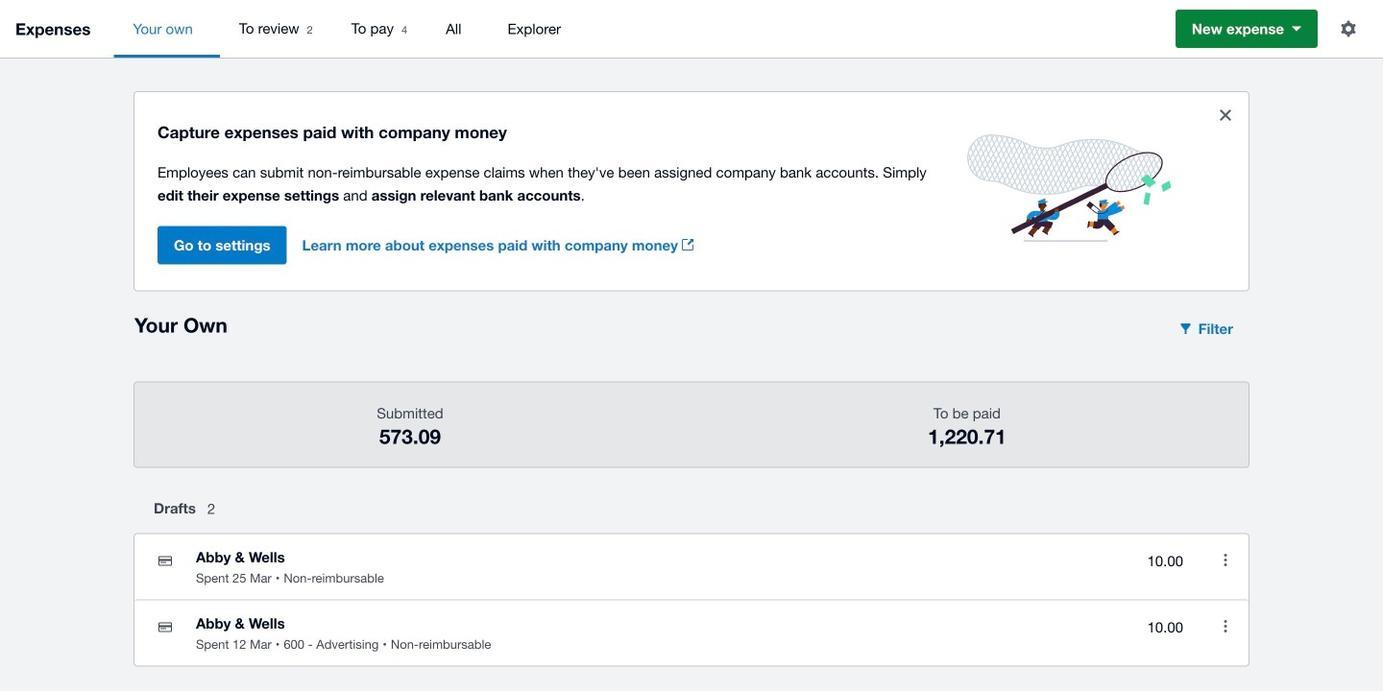 Task type: locate. For each thing, give the bounding box(es) containing it.
postal workers catching money image
[[944, 111, 1195, 265]]

status
[[135, 92, 1249, 291]]

settings menu image
[[1330, 10, 1368, 48]]



Task type: vqa. For each thing, say whether or not it's contained in the screenshot.
DISCUSS related to Reference
no



